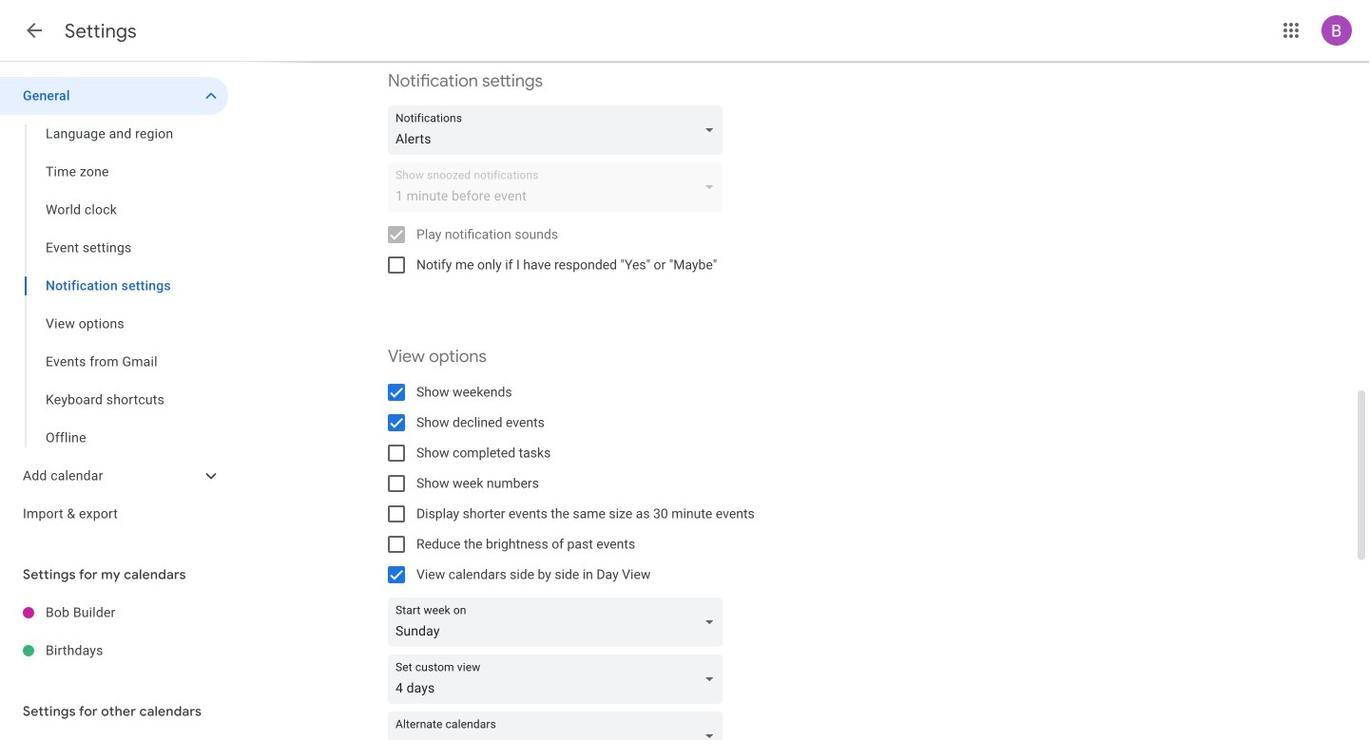 Task type: locate. For each thing, give the bounding box(es) containing it.
bob builder tree item
[[0, 594, 228, 632]]

heading
[[65, 19, 137, 43]]

0 vertical spatial tree
[[0, 77, 228, 533]]

tree
[[0, 77, 228, 533], [0, 594, 228, 670]]

1 vertical spatial tree
[[0, 594, 228, 670]]

birthdays tree item
[[0, 632, 228, 670]]

None field
[[388, 106, 730, 155], [388, 598, 730, 647], [388, 655, 730, 705], [388, 712, 730, 741], [388, 106, 730, 155], [388, 598, 730, 647], [388, 655, 730, 705], [388, 712, 730, 741]]

group
[[0, 115, 228, 457]]



Task type: vqa. For each thing, say whether or not it's contained in the screenshot.
tree
yes



Task type: describe. For each thing, give the bounding box(es) containing it.
2 tree from the top
[[0, 594, 228, 670]]

1 tree from the top
[[0, 77, 228, 533]]

general tree item
[[0, 77, 228, 115]]

go back image
[[23, 19, 46, 42]]



